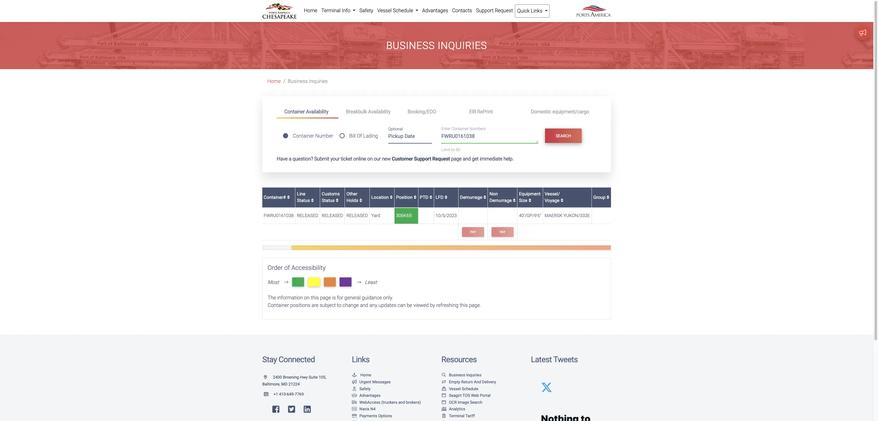 Task type: locate. For each thing, give the bounding box(es) containing it.
1 vertical spatial request
[[433, 156, 450, 162]]

1 horizontal spatial status
[[322, 198, 335, 204]]

1 vertical spatial on
[[304, 295, 310, 301]]

status inside line status
[[297, 198, 310, 204]]

2 safety from the top
[[360, 387, 371, 391]]

ptd link
[[420, 195, 433, 200]]

terminal left info
[[322, 8, 341, 14]]

request inside support request link
[[495, 8, 513, 14]]

0 horizontal spatial released
[[297, 213, 319, 219]]

maersk yukon/333e
[[545, 213, 590, 219]]

1 vertical spatial browser image
[[442, 401, 447, 405]]

to
[[451, 147, 455, 152], [337, 302, 342, 308]]

1 horizontal spatial advantages link
[[420, 4, 450, 17]]

domestic equipment/cargo
[[531, 109, 589, 115]]

immediate
[[480, 156, 503, 162]]

safety right info
[[360, 8, 374, 14]]

on left our
[[367, 156, 373, 162]]

1 horizontal spatial business
[[386, 40, 435, 52]]

1 status from the left
[[297, 198, 310, 204]]

brokers)
[[406, 400, 421, 405]]

1 horizontal spatial request
[[495, 8, 513, 14]]

customs
[[322, 191, 340, 197]]

0 vertical spatial to
[[451, 147, 455, 152]]

0 horizontal spatial links
[[352, 355, 370, 364]]

any
[[370, 302, 378, 308]]

n4
[[371, 407, 376, 412]]

sort image for lfd
[[445, 195, 448, 200]]

this left page.
[[460, 302, 468, 308]]

sort image for ptd
[[430, 195, 433, 200]]

container availability
[[284, 109, 329, 115]]

safety link right info
[[358, 4, 376, 17]]

to left 50
[[451, 147, 455, 152]]

1 horizontal spatial released
[[322, 213, 343, 219]]

sort image inside lfd link
[[445, 195, 448, 200]]

released
[[297, 213, 319, 219], [322, 213, 343, 219], [347, 213, 368, 219]]

released down customs status
[[322, 213, 343, 219]]

demurrage down non
[[490, 198, 512, 204]]

vessel
[[378, 8, 392, 14], [449, 387, 461, 391]]

0 horizontal spatial business
[[288, 78, 308, 84]]

1 browser image from the top
[[442, 394, 447, 398]]

twitter square image
[[288, 406, 295, 414]]

your
[[331, 156, 340, 162]]

search image
[[442, 374, 447, 378]]

safety link down urgent
[[352, 387, 371, 391]]

number
[[316, 133, 333, 139]]

0 vertical spatial inquiries
[[438, 40, 487, 52]]

0 vertical spatial terminal
[[322, 8, 341, 14]]

customer
[[392, 156, 413, 162]]

limit to 50
[[442, 147, 460, 152]]

container down the
[[268, 302, 289, 308]]

options
[[378, 414, 392, 418]]

container number
[[293, 133, 333, 139]]

sort image up 10/5/2023
[[445, 195, 448, 200]]

safety down urgent
[[360, 387, 371, 391]]

sort image inside position link
[[414, 195, 417, 200]]

breakbulk
[[346, 109, 367, 115]]

availability up the container number
[[306, 109, 329, 115]]

sort image inside location link
[[390, 195, 393, 200]]

1 vertical spatial vessel schedule
[[449, 387, 479, 391]]

advantages link up the webaccess
[[352, 393, 381, 398]]

container availability link
[[277, 106, 339, 119]]

0 horizontal spatial home
[[268, 78, 281, 84]]

a
[[289, 156, 292, 162]]

2 browser image from the top
[[442, 401, 447, 405]]

have
[[277, 156, 288, 162]]

0 horizontal spatial status
[[297, 198, 310, 204]]

links right quick
[[531, 8, 543, 14]]

0 horizontal spatial long arrow right image
[[282, 280, 291, 285]]

request left quick
[[495, 8, 513, 14]]

1 vertical spatial inquiries
[[309, 78, 328, 84]]

2 horizontal spatial released
[[347, 213, 368, 219]]

2 mt from the left
[[311, 278, 318, 286]]

released down holds
[[347, 213, 368, 219]]

on up the positions
[[304, 295, 310, 301]]

40'/gp/9'6"
[[519, 213, 542, 219]]

1 vertical spatial links
[[352, 355, 370, 364]]

status
[[297, 198, 310, 204], [322, 198, 335, 204]]

0 vertical spatial search
[[556, 133, 572, 138]]

this up are
[[311, 295, 319, 301]]

2 horizontal spatial business
[[449, 373, 466, 378]]

availability for container availability
[[306, 109, 329, 115]]

1 horizontal spatial long arrow right image
[[354, 280, 364, 285]]

seagirt
[[449, 393, 462, 398]]

web
[[471, 393, 479, 398]]

0 horizontal spatial advantages link
[[352, 393, 381, 398]]

safety
[[360, 8, 374, 14], [360, 387, 371, 391]]

0 horizontal spatial vessel
[[378, 8, 392, 14]]

1 vertical spatial terminal
[[449, 414, 465, 418]]

0 vertical spatial page
[[451, 156, 462, 162]]

0 vertical spatial home link
[[302, 4, 320, 17]]

0 horizontal spatial on
[[304, 295, 310, 301]]

availability right breakbulk
[[368, 109, 391, 115]]

0 horizontal spatial availability
[[306, 109, 329, 115]]

and left get
[[463, 156, 471, 162]]

1 availability from the left
[[306, 109, 329, 115]]

2 horizontal spatial home
[[361, 373, 371, 378]]

search down the web
[[470, 400, 483, 405]]

sort image inside demurrage link
[[484, 195, 487, 200]]

sort image
[[287, 195, 290, 200], [390, 195, 393, 200], [414, 195, 417, 200], [430, 195, 433, 200], [445, 195, 448, 200], [484, 195, 487, 200], [360, 198, 362, 203], [513, 198, 516, 203]]

hand receiving image
[[352, 394, 357, 398]]

0 vertical spatial this
[[311, 295, 319, 301]]

sort image left ptd
[[414, 195, 417, 200]]

1 vertical spatial to
[[337, 302, 342, 308]]

mt up is
[[326, 278, 334, 286]]

webaccess
[[360, 400, 381, 405]]

status inside customs status
[[322, 198, 335, 204]]

terminal for terminal info
[[322, 8, 341, 14]]

sort image for location
[[390, 195, 393, 200]]

0 vertical spatial vessel schedule
[[378, 8, 415, 14]]

0 horizontal spatial this
[[311, 295, 319, 301]]

0 horizontal spatial vessel schedule link
[[376, 4, 420, 17]]

location link
[[372, 195, 393, 200]]

terminal down analytics
[[449, 414, 465, 418]]

business inquiries link
[[442, 373, 482, 378]]

browser image inside seagirt tos web portal link
[[442, 394, 447, 398]]

other
[[347, 191, 358, 197]]

1 horizontal spatial vessel schedule
[[449, 387, 479, 391]]

business
[[386, 40, 435, 52], [288, 78, 308, 84], [449, 373, 466, 378]]

links
[[531, 8, 543, 14], [352, 355, 370, 364]]

sort image for container#
[[287, 195, 290, 200]]

linkedin image
[[304, 406, 311, 414]]

be
[[407, 302, 412, 308]]

1 horizontal spatial schedule
[[462, 387, 479, 391]]

sort image for demurrage
[[484, 195, 487, 200]]

1 vertical spatial vessel schedule link
[[442, 387, 479, 391]]

1 horizontal spatial vessel
[[449, 387, 461, 391]]

mt down order of accessibility
[[295, 278, 302, 286]]

page down 50
[[451, 156, 462, 162]]

1 safety from the top
[[360, 8, 374, 14]]

demurrage left non
[[460, 195, 484, 200]]

+1 410-649-7769
[[274, 392, 304, 397]]

sort image right holds
[[360, 198, 362, 203]]

to down for
[[337, 302, 342, 308]]

container up the container number
[[284, 109, 305, 115]]

sort image left position
[[390, 195, 393, 200]]

sort image for customs status
[[336, 198, 339, 203]]

sort image for line status
[[311, 198, 314, 203]]

sort image left non
[[484, 195, 487, 200]]

request down limit
[[433, 156, 450, 162]]

demurrage
[[460, 195, 484, 200], [490, 198, 512, 204]]

status down line
[[297, 198, 310, 204]]

links up anchor image
[[352, 355, 370, 364]]

2 availability from the left
[[368, 109, 391, 115]]

0 horizontal spatial schedule
[[393, 8, 413, 14]]

1 vertical spatial home link
[[268, 78, 281, 84]]

mt up for
[[342, 278, 349, 286]]

sort image for position
[[414, 195, 417, 200]]

submit
[[314, 156, 330, 162]]

suite
[[309, 375, 318, 380]]

domestic equipment/cargo link
[[524, 106, 597, 118]]

advantages link left contacts
[[420, 4, 450, 17]]

1 horizontal spatial to
[[451, 147, 455, 152]]

0 vertical spatial on
[[367, 156, 373, 162]]

long arrow right image left least
[[354, 280, 364, 285]]

0 vertical spatial support
[[476, 8, 494, 14]]

1 vertical spatial this
[[460, 302, 468, 308]]

0 horizontal spatial advantages
[[360, 393, 381, 398]]

1 vertical spatial search
[[470, 400, 483, 405]]

exchange image
[[442, 380, 447, 384]]

analytics image
[[442, 408, 447, 412]]

1 vertical spatial page
[[320, 295, 331, 301]]

1 horizontal spatial home link
[[302, 4, 320, 17]]

return
[[462, 380, 473, 384]]

search inside search button
[[556, 133, 572, 138]]

0 horizontal spatial support
[[414, 156, 431, 162]]

sort image left line
[[287, 195, 290, 200]]

browser image down ship icon
[[442, 394, 447, 398]]

order
[[268, 264, 283, 272]]

sort image inside the container# link
[[287, 195, 290, 200]]

map marker alt image
[[264, 376, 272, 380]]

on inside the information on this page is for general guidance only. container positions are subject to change and any updates can be viewed by refreshing this page.
[[304, 295, 310, 301]]

page up subject
[[320, 295, 331, 301]]

can
[[398, 302, 406, 308]]

fwru0161038
[[264, 213, 294, 219]]

1 vertical spatial schedule
[[462, 387, 479, 391]]

0 vertical spatial safety
[[360, 8, 374, 14]]

vessel/ voyage
[[545, 191, 561, 204]]

search down domestic equipment/cargo link
[[556, 133, 572, 138]]

customs status
[[322, 191, 340, 204]]

1 vertical spatial vessel
[[449, 387, 461, 391]]

1 vertical spatial support
[[414, 156, 431, 162]]

1 horizontal spatial demurrage
[[490, 198, 512, 204]]

sort image for vessel/ voyage
[[561, 198, 564, 203]]

sort image left lfd
[[430, 195, 433, 200]]

ocr
[[449, 400, 457, 405]]

yard
[[372, 213, 380, 219]]

2 vertical spatial home link
[[352, 373, 371, 378]]

1 vertical spatial safety
[[360, 387, 371, 391]]

support right contacts
[[476, 8, 494, 14]]

empty
[[449, 380, 461, 384]]

0 vertical spatial advantages link
[[420, 4, 450, 17]]

updates
[[379, 302, 397, 308]]

advantages up the webaccess
[[360, 393, 381, 398]]

file invoice image
[[442, 414, 447, 418]]

1 horizontal spatial availability
[[368, 109, 391, 115]]

0 vertical spatial advantages
[[422, 8, 448, 14]]

browser image
[[442, 394, 447, 398], [442, 401, 447, 405]]

vessel schedule
[[378, 8, 415, 14], [449, 387, 479, 391]]

1 horizontal spatial terminal
[[449, 414, 465, 418]]

advantages link
[[420, 4, 450, 17], [352, 393, 381, 398]]

viewed
[[414, 302, 429, 308]]

and left any
[[360, 302, 368, 308]]

1 mt from the left
[[295, 278, 302, 286]]

sort image
[[607, 195, 610, 200], [311, 198, 314, 203], [336, 198, 339, 203], [529, 198, 532, 203], [561, 198, 564, 203]]

browser image inside ocr image search link
[[442, 401, 447, 405]]

support right customer
[[414, 156, 431, 162]]

0 vertical spatial browser image
[[442, 394, 447, 398]]

2 horizontal spatial and
[[463, 156, 471, 162]]

and left brokers) on the left of the page
[[399, 400, 405, 405]]

+1
[[274, 392, 278, 397]]

advantages
[[422, 8, 448, 14], [360, 393, 381, 398]]

phone office image
[[264, 393, 274, 397]]

line status
[[297, 191, 311, 204]]

advantages left contacts
[[422, 8, 448, 14]]

1 vertical spatial home
[[268, 78, 281, 84]]

1 vertical spatial and
[[360, 302, 368, 308]]

1 horizontal spatial home
[[304, 8, 318, 14]]

released down line status
[[297, 213, 319, 219]]

hwy
[[300, 375, 308, 380]]

0 horizontal spatial and
[[360, 302, 368, 308]]

container#
[[264, 195, 287, 200]]

analytics
[[449, 407, 466, 412]]

0 horizontal spatial terminal
[[322, 8, 341, 14]]

sort image inside ptd link
[[430, 195, 433, 200]]

page.
[[469, 302, 481, 308]]

to inside the information on this page is for general guidance only. container positions are subject to change and any updates can be viewed by refreshing this page.
[[337, 302, 342, 308]]

schedule
[[393, 8, 413, 14], [462, 387, 479, 391]]

request
[[495, 8, 513, 14], [433, 156, 450, 162]]

0 vertical spatial request
[[495, 8, 513, 14]]

long arrow right image
[[282, 280, 291, 285], [354, 280, 364, 285]]

refreshing
[[437, 302, 459, 308]]

and
[[463, 156, 471, 162], [360, 302, 368, 308], [399, 400, 405, 405]]

browser image up analytics image
[[442, 401, 447, 405]]

other holds
[[347, 191, 360, 204]]

eir
[[470, 109, 477, 115]]

0 horizontal spatial vessel schedule
[[378, 8, 415, 14]]

holds
[[347, 198, 359, 204]]

long arrow right image right "most"
[[282, 280, 291, 285]]

1 horizontal spatial this
[[460, 302, 468, 308]]

1 horizontal spatial on
[[367, 156, 373, 162]]

0 horizontal spatial to
[[337, 302, 342, 308]]

1 horizontal spatial search
[[556, 133, 572, 138]]

browser image for seagirt
[[442, 394, 447, 398]]

1 vertical spatial business inquiries
[[288, 78, 328, 84]]

0 horizontal spatial page
[[320, 295, 331, 301]]

7769
[[295, 392, 304, 397]]

105,
[[319, 375, 326, 380]]

649-
[[287, 392, 295, 397]]

contacts
[[452, 8, 472, 14]]

1 horizontal spatial links
[[531, 8, 543, 14]]

1 horizontal spatial page
[[451, 156, 462, 162]]

2 status from the left
[[322, 198, 335, 204]]

1 horizontal spatial advantages
[[422, 8, 448, 14]]

mt down accessibility
[[311, 278, 318, 286]]

0 horizontal spatial request
[[433, 156, 450, 162]]

status down customs
[[322, 198, 335, 204]]

credit card image
[[352, 414, 357, 418]]



Task type: describe. For each thing, give the bounding box(es) containing it.
are
[[312, 302, 319, 308]]

container# link
[[264, 195, 290, 200]]

1 released from the left
[[297, 213, 319, 219]]

home link for urgent messages link
[[352, 373, 371, 378]]

bill of lading
[[349, 133, 378, 139]]

0 vertical spatial and
[[463, 156, 471, 162]]

anchor image
[[352, 374, 357, 378]]

lfd link
[[436, 195, 448, 200]]

2 vertical spatial inquiries
[[466, 373, 482, 378]]

1 vertical spatial business
[[288, 78, 308, 84]]

empty return and delivery link
[[442, 380, 496, 384]]

0 vertical spatial business inquiries
[[386, 40, 487, 52]]

safety link for topmost vessel schedule link
[[358, 4, 376, 17]]

of
[[285, 264, 290, 272]]

yukon/333e
[[564, 213, 590, 219]]

new
[[382, 156, 391, 162]]

eir reprint link
[[462, 106, 524, 118]]

terminal tariff
[[449, 414, 475, 418]]

0 vertical spatial vessel
[[378, 8, 392, 14]]

positions
[[290, 302, 311, 308]]

our
[[374, 156, 381, 162]]

1 long arrow right image from the left
[[282, 280, 291, 285]]

reprint
[[478, 109, 493, 115]]

and
[[474, 380, 481, 384]]

2 vertical spatial business
[[449, 373, 466, 378]]

enter container numbers
[[442, 127, 486, 131]]

home link for the terminal info link
[[302, 4, 320, 17]]

0 vertical spatial schedule
[[393, 8, 413, 14]]

customer support request link
[[392, 156, 450, 162]]

21224
[[289, 382, 300, 387]]

navis
[[360, 407, 370, 412]]

position link
[[396, 195, 417, 200]]

support request
[[476, 8, 513, 14]]

demurrage inside non demurrage
[[490, 198, 512, 204]]

availability for breakbulk availability
[[368, 109, 391, 115]]

ocr image search link
[[442, 400, 483, 405]]

online
[[354, 156, 366, 162]]

support request link
[[474, 4, 515, 17]]

2400 broening hwy suite 105, baltimore, md 21224
[[262, 375, 326, 387]]

quick links
[[518, 8, 544, 14]]

and inside the information on this page is for general guidance only. container positions are subject to change and any updates can be viewed by refreshing this page.
[[360, 302, 368, 308]]

0 vertical spatial business
[[386, 40, 435, 52]]

2400 broening hwy suite 105, baltimore, md 21224 link
[[262, 375, 326, 387]]

browser image for ocr
[[442, 401, 447, 405]]

container right enter
[[452, 127, 469, 131]]

Enter Container Numbers text field
[[442, 133, 539, 143]]

terminal for terminal tariff
[[449, 414, 465, 418]]

0 horizontal spatial search
[[470, 400, 483, 405]]

0 horizontal spatial demurrage
[[460, 195, 484, 200]]

page inside the information on this page is for general guidance only. container positions are subject to change and any updates can be viewed by refreshing this page.
[[320, 295, 331, 301]]

1 horizontal spatial and
[[399, 400, 405, 405]]

1 horizontal spatial support
[[476, 8, 494, 14]]

most
[[268, 279, 279, 285]]

accessibility
[[292, 264, 326, 272]]

quick
[[518, 8, 530, 14]]

location
[[372, 195, 390, 200]]

connected
[[279, 355, 315, 364]]

md
[[282, 382, 288, 387]]

image
[[458, 400, 469, 405]]

information
[[277, 295, 303, 301]]

subject
[[320, 302, 336, 308]]

stay connected
[[262, 355, 315, 364]]

question?
[[293, 156, 313, 162]]

sort image left size in the right of the page
[[513, 198, 516, 203]]

urgent
[[360, 380, 371, 384]]

lfd
[[436, 195, 445, 200]]

2 vertical spatial business inquiries
[[449, 373, 482, 378]]

group link
[[594, 195, 610, 200]]

status for line
[[297, 198, 310, 204]]

1 vertical spatial advantages link
[[352, 393, 381, 398]]

latest
[[531, 355, 552, 364]]

have a question? submit your ticket online on our new customer support request page and get immediate help.
[[277, 156, 514, 162]]

booking/edo
[[408, 109, 436, 115]]

2 released from the left
[[322, 213, 343, 219]]

baltimore,
[[262, 382, 281, 387]]

2 long arrow right image from the left
[[354, 280, 364, 285]]

messages
[[372, 380, 391, 384]]

get
[[472, 156, 479, 162]]

1 vertical spatial advantages
[[360, 393, 381, 398]]

ptd
[[420, 195, 430, 200]]

ship image
[[442, 387, 447, 391]]

seagirt tos web portal link
[[442, 393, 491, 398]]

optional
[[388, 127, 403, 131]]

contacts link
[[450, 4, 474, 17]]

sort image for equipment size
[[529, 198, 532, 203]]

payments options link
[[352, 414, 392, 418]]

non
[[490, 191, 498, 197]]

webaccess (truckers and brokers)
[[360, 400, 421, 405]]

urgent messages
[[360, 380, 391, 384]]

help.
[[504, 156, 514, 162]]

+1 410-649-7769 link
[[262, 392, 304, 397]]

general
[[345, 295, 361, 301]]

1 horizontal spatial vessel schedule link
[[442, 387, 479, 391]]

order of accessibility
[[268, 264, 326, 272]]

equipment
[[519, 191, 541, 197]]

container storage image
[[352, 408, 357, 412]]

facebook square image
[[273, 406, 280, 414]]

3 mt from the left
[[326, 278, 334, 286]]

container inside the information on this page is for general guidance only. container positions are subject to change and any updates can be viewed by refreshing this page.
[[268, 302, 289, 308]]

user hard hat image
[[352, 387, 357, 391]]

analytics link
[[442, 407, 466, 412]]

container left number
[[293, 133, 314, 139]]

of
[[357, 133, 362, 139]]

only.
[[383, 295, 393, 301]]

0 vertical spatial home
[[304, 8, 318, 14]]

Optional text field
[[388, 131, 432, 144]]

4 mt from the left
[[342, 278, 349, 286]]

breakbulk availability link
[[339, 106, 400, 118]]

0 vertical spatial vessel schedule link
[[376, 4, 420, 17]]

306k6b
[[396, 213, 412, 219]]

truck container image
[[352, 401, 357, 405]]

safety link for bottommost advantages link
[[352, 387, 371, 391]]

bullhorn image
[[352, 380, 357, 384]]

0 vertical spatial links
[[531, 8, 543, 14]]

payments
[[360, 414, 377, 418]]

urgent messages link
[[352, 380, 391, 384]]

least
[[365, 279, 377, 285]]

group
[[594, 195, 607, 200]]

3 released from the left
[[347, 213, 368, 219]]

resources
[[442, 355, 477, 364]]

terminal info link
[[320, 4, 358, 17]]

seagirt tos web portal
[[449, 393, 491, 398]]

terminal info
[[322, 8, 352, 14]]

quick links link
[[515, 4, 550, 18]]

sort image inside group 'link'
[[607, 195, 610, 200]]

2 vertical spatial home
[[361, 373, 371, 378]]

line
[[297, 191, 306, 197]]

50
[[456, 147, 460, 152]]

info
[[342, 8, 351, 14]]

0 horizontal spatial home link
[[268, 78, 281, 84]]

ocr image search
[[449, 400, 483, 405]]

status for customs
[[322, 198, 335, 204]]

change
[[343, 302, 359, 308]]



Task type: vqa. For each thing, say whether or not it's contained in the screenshot.
Empty
yes



